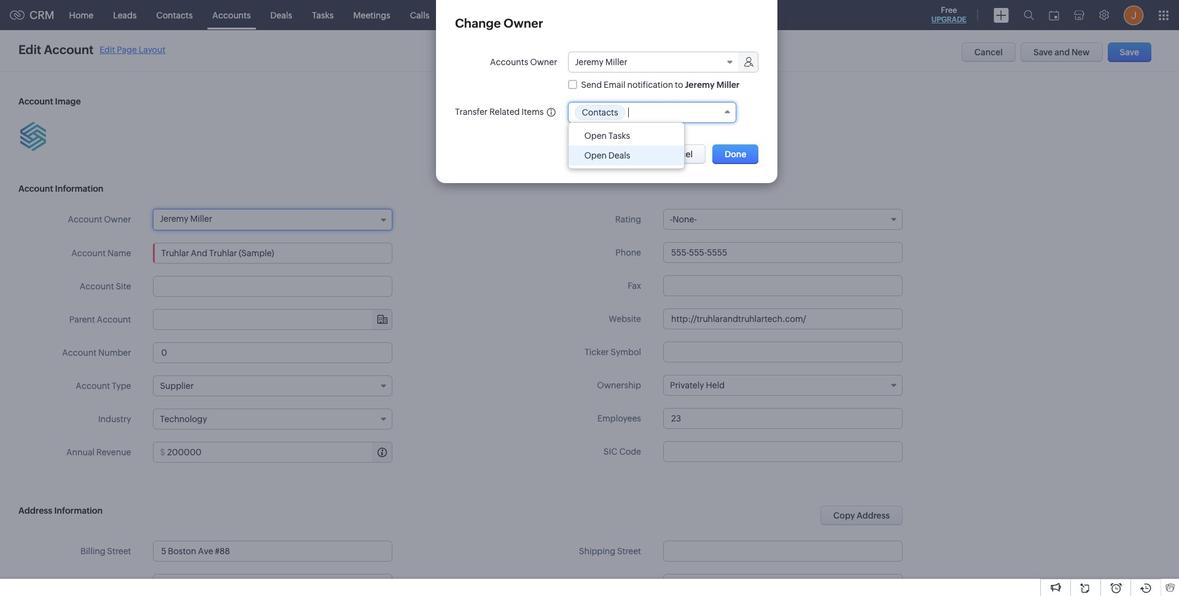 Task type: vqa. For each thing, say whether or not it's contained in the screenshot.
street
yes



Task type: describe. For each thing, give the bounding box(es) containing it.
account image
[[18, 96, 81, 106]]

image
[[55, 96, 81, 106]]

contacts link
[[147, 0, 203, 30]]

1 vertical spatial miller
[[717, 80, 740, 90]]

accounts for accounts
[[213, 10, 251, 20]]

accounts for accounts owner
[[490, 57, 529, 67]]

billing street
[[81, 546, 131, 556]]

accounts link
[[203, 0, 261, 30]]

open deals
[[585, 151, 631, 160]]

street for billing street
[[107, 546, 131, 556]]

change owner
[[455, 16, 544, 30]]

Contacts field
[[569, 102, 737, 123]]

edit account edit page layout
[[18, 42, 166, 57]]

transfer
[[455, 107, 488, 117]]

address information copy address
[[18, 506, 890, 520]]

free
[[942, 6, 958, 15]]

free upgrade
[[932, 6, 967, 24]]

reports link
[[440, 0, 491, 30]]

number
[[98, 348, 131, 358]]

Jeremy Miller field
[[569, 52, 759, 72]]

0 horizontal spatial address
[[18, 506, 52, 516]]

layout
[[139, 45, 166, 54]]

0 vertical spatial contacts
[[156, 10, 193, 20]]

0 vertical spatial tasks
[[312, 10, 334, 20]]

account for account owner
[[68, 214, 102, 224]]

calls
[[410, 10, 430, 20]]

information for account
[[55, 184, 104, 194]]

2 vertical spatial jeremy
[[160, 214, 189, 224]]

site
[[116, 281, 131, 291]]

0 vertical spatial cancel button
[[962, 42, 1016, 62]]

0 horizontal spatial jeremy miller
[[160, 214, 212, 224]]

meetings link
[[344, 0, 401, 30]]

deals link
[[261, 0, 302, 30]]

owner for change owner
[[504, 16, 544, 30]]

copy
[[834, 511, 856, 520]]

crm link
[[10, 9, 54, 22]]

account for account type
[[76, 381, 110, 391]]

change
[[455, 16, 501, 30]]

shipping street
[[579, 546, 642, 556]]

name
[[108, 248, 131, 258]]

account number
[[62, 348, 131, 358]]

sic code
[[604, 447, 642, 457]]

campaigns link
[[491, 0, 556, 30]]

code
[[620, 447, 642, 457]]

street for shipping street
[[618, 546, 642, 556]]

website
[[609, 314, 642, 324]]

0 horizontal spatial miller
[[190, 214, 212, 224]]

upgrade
[[932, 15, 967, 24]]

revenue
[[96, 447, 131, 457]]

send
[[582, 80, 602, 90]]

symbol
[[611, 347, 642, 357]]

shipping
[[579, 546, 616, 556]]

billing
[[81, 546, 105, 556]]

0 horizontal spatial cancel button
[[652, 144, 706, 164]]

0 vertical spatial deals
[[271, 10, 292, 20]]

new
[[1072, 47, 1091, 57]]

edit inside the 'edit account edit page layout'
[[100, 45, 115, 54]]

ownership
[[597, 380, 642, 390]]

to
[[675, 80, 684, 90]]

edit page layout link
[[100, 45, 166, 54]]

list box containing open tasks
[[569, 123, 685, 168]]

page
[[117, 45, 137, 54]]

industry
[[98, 414, 131, 424]]

annual
[[66, 447, 95, 457]]

calls link
[[401, 0, 440, 30]]

related
[[490, 107, 520, 117]]

open for open tasks
[[585, 131, 607, 141]]

save and new
[[1034, 47, 1091, 57]]

reports
[[449, 10, 481, 20]]



Task type: locate. For each thing, give the bounding box(es) containing it.
cancel for the top cancel button
[[975, 47, 1004, 57]]

1 horizontal spatial cancel
[[975, 47, 1004, 57]]

1 horizontal spatial address
[[857, 511, 890, 520]]

rating
[[616, 214, 642, 224]]

save for save
[[1121, 47, 1140, 57]]

done
[[725, 149, 747, 159]]

2 horizontal spatial miller
[[717, 80, 740, 90]]

0 vertical spatial miller
[[606, 57, 628, 67]]

items
[[522, 107, 544, 117]]

accounts owner
[[490, 57, 558, 67]]

account right parent
[[97, 315, 131, 324]]

1 vertical spatial cancel button
[[652, 144, 706, 164]]

1 save from the left
[[1034, 47, 1054, 57]]

None text field
[[153, 243, 393, 264], [664, 275, 903, 296], [153, 276, 393, 297], [664, 308, 903, 329], [664, 408, 903, 429], [664, 441, 903, 462], [664, 541, 903, 562], [153, 574, 393, 595], [153, 243, 393, 264], [664, 275, 903, 296], [153, 276, 393, 297], [664, 308, 903, 329], [664, 408, 903, 429], [664, 441, 903, 462], [664, 541, 903, 562], [153, 574, 393, 595]]

leads link
[[103, 0, 147, 30]]

account
[[44, 42, 94, 57], [18, 96, 53, 106], [18, 184, 53, 194], [68, 214, 102, 224], [71, 248, 106, 258], [80, 281, 114, 291], [97, 315, 131, 324], [62, 348, 97, 358], [76, 381, 110, 391]]

tasks right the deals link at top left
[[312, 10, 334, 20]]

0 horizontal spatial accounts
[[213, 10, 251, 20]]

annual revenue
[[66, 447, 131, 457]]

contacts
[[156, 10, 193, 20], [582, 108, 619, 117]]

deals down open tasks option
[[609, 151, 631, 160]]

1 horizontal spatial jeremy
[[575, 57, 604, 67]]

1 vertical spatial cancel
[[665, 149, 693, 159]]

account for account information
[[18, 184, 53, 194]]

account left site
[[80, 281, 114, 291]]

tasks
[[312, 10, 334, 20], [609, 131, 631, 141]]

and
[[1055, 47, 1071, 57]]

ticker
[[585, 347, 609, 357]]

0 vertical spatial open
[[585, 131, 607, 141]]

account for account image
[[18, 96, 53, 106]]

miller
[[606, 57, 628, 67], [717, 80, 740, 90], [190, 214, 212, 224]]

notification
[[628, 80, 674, 90]]

campaigns
[[500, 10, 546, 20]]

account for account name
[[71, 248, 106, 258]]

account up account name
[[68, 214, 102, 224]]

2 open from the top
[[585, 151, 607, 160]]

0 horizontal spatial contacts
[[156, 10, 193, 20]]

type
[[112, 381, 131, 391]]

owner up the accounts owner
[[504, 16, 544, 30]]

jeremy miller inside field
[[575, 57, 628, 67]]

account for account number
[[62, 348, 97, 358]]

parent
[[69, 315, 95, 324]]

information
[[55, 184, 104, 194], [54, 506, 103, 516]]

street right shipping
[[618, 546, 642, 556]]

street right billing
[[107, 546, 131, 556]]

1 vertical spatial tasks
[[609, 131, 631, 141]]

1 vertical spatial information
[[54, 506, 103, 516]]

1 open from the top
[[585, 131, 607, 141]]

1 horizontal spatial edit
[[100, 45, 115, 54]]

tasks up open deals option
[[609, 131, 631, 141]]

1 street from the left
[[107, 546, 131, 556]]

1 vertical spatial jeremy
[[685, 80, 715, 90]]

1 horizontal spatial tasks
[[609, 131, 631, 141]]

information for address
[[54, 506, 103, 516]]

0 vertical spatial owner
[[504, 16, 544, 30]]

open up open deals
[[585, 131, 607, 141]]

owner
[[504, 16, 544, 30], [530, 57, 558, 67], [104, 214, 131, 224]]

open down open tasks
[[585, 151, 607, 160]]

leads
[[113, 10, 137, 20]]

account down 'home' link
[[44, 42, 94, 57]]

1 vertical spatial jeremy miller
[[160, 214, 212, 224]]

tasks link
[[302, 0, 344, 30]]

account left image
[[18, 96, 53, 106]]

1 horizontal spatial save
[[1121, 47, 1140, 57]]

None text field
[[628, 108, 721, 117], [664, 242, 903, 263], [664, 342, 903, 363], [153, 342, 393, 363], [167, 442, 392, 462], [153, 541, 393, 562], [664, 574, 903, 595], [628, 108, 721, 117], [664, 242, 903, 263], [664, 342, 903, 363], [153, 342, 393, 363], [167, 442, 392, 462], [153, 541, 393, 562], [664, 574, 903, 595]]

2 vertical spatial owner
[[104, 214, 131, 224]]

save button
[[1108, 42, 1152, 62]]

1 horizontal spatial miller
[[606, 57, 628, 67]]

open
[[585, 131, 607, 141], [585, 151, 607, 160]]

copy address button
[[821, 506, 903, 525]]

1 horizontal spatial cancel button
[[962, 42, 1016, 62]]

accounts
[[213, 10, 251, 20], [490, 57, 529, 67]]

parent account
[[69, 315, 131, 324]]

cancel button down upgrade
[[962, 42, 1016, 62]]

1 vertical spatial accounts
[[490, 57, 529, 67]]

account site
[[80, 281, 131, 291]]

2 horizontal spatial jeremy
[[685, 80, 715, 90]]

list box
[[569, 123, 685, 168]]

open deals option
[[569, 146, 685, 165]]

1 horizontal spatial accounts
[[490, 57, 529, 67]]

1 horizontal spatial jeremy miller
[[575, 57, 628, 67]]

account left type
[[76, 381, 110, 391]]

tasks inside option
[[609, 131, 631, 141]]

1 vertical spatial owner
[[530, 57, 558, 67]]

0 vertical spatial jeremy miller
[[575, 57, 628, 67]]

contacts inside field
[[582, 108, 619, 117]]

0 vertical spatial cancel
[[975, 47, 1004, 57]]

1 vertical spatial deals
[[609, 151, 631, 160]]

sic
[[604, 447, 618, 457]]

1 horizontal spatial deals
[[609, 151, 631, 160]]

save for save and new
[[1034, 47, 1054, 57]]

cancel button down contacts field
[[652, 144, 706, 164]]

jeremy
[[575, 57, 604, 67], [685, 80, 715, 90], [160, 214, 189, 224]]

save and new button
[[1021, 42, 1103, 62]]

deals left tasks link
[[271, 10, 292, 20]]

owner for account owner
[[104, 214, 131, 224]]

done button
[[713, 144, 759, 164]]

accounts left the deals link at top left
[[213, 10, 251, 20]]

account information
[[18, 184, 104, 194]]

open for open deals
[[585, 151, 607, 160]]

contacts up the layout
[[156, 10, 193, 20]]

owner up name
[[104, 214, 131, 224]]

cancel button
[[962, 42, 1016, 62], [652, 144, 706, 164]]

0 vertical spatial accounts
[[213, 10, 251, 20]]

0 vertical spatial information
[[55, 184, 104, 194]]

home
[[69, 10, 93, 20]]

2 vertical spatial miller
[[190, 214, 212, 224]]

2 save from the left
[[1121, 47, 1140, 57]]

2 street from the left
[[618, 546, 642, 556]]

save right new
[[1121, 47, 1140, 57]]

account owner
[[68, 214, 131, 224]]

1 horizontal spatial contacts
[[582, 108, 619, 117]]

jeremy inside field
[[575, 57, 604, 67]]

account name
[[71, 248, 131, 258]]

information up account owner
[[55, 184, 104, 194]]

owner up 'items'
[[530, 57, 558, 67]]

1 vertical spatial contacts
[[582, 108, 619, 117]]

save inside save 'button'
[[1121, 47, 1140, 57]]

cancel for the left cancel button
[[665, 149, 693, 159]]

0 horizontal spatial street
[[107, 546, 131, 556]]

street
[[107, 546, 131, 556], [618, 546, 642, 556]]

crm
[[29, 9, 54, 22]]

0 horizontal spatial deals
[[271, 10, 292, 20]]

open tasks
[[585, 131, 631, 141]]

home link
[[59, 0, 103, 30]]

transfer related items
[[455, 107, 544, 117]]

account down parent
[[62, 348, 97, 358]]

0 vertical spatial jeremy
[[575, 57, 604, 67]]

deals inside option
[[609, 151, 631, 160]]

miller inside field
[[606, 57, 628, 67]]

0 horizontal spatial cancel
[[665, 149, 693, 159]]

accounts down change owner
[[490, 57, 529, 67]]

employees
[[598, 414, 642, 423]]

open tasks option
[[569, 126, 685, 146]]

ticker symbol
[[585, 347, 642, 357]]

edit down crm link
[[18, 42, 41, 57]]

0 horizontal spatial edit
[[18, 42, 41, 57]]

account type
[[76, 381, 131, 391]]

owner for accounts owner
[[530, 57, 558, 67]]

email
[[604, 80, 626, 90]]

information inside address information copy address
[[54, 506, 103, 516]]

send email notification to jeremy miller
[[582, 80, 740, 90]]

1 horizontal spatial street
[[618, 546, 642, 556]]

information up billing
[[54, 506, 103, 516]]

save inside save and new button
[[1034, 47, 1054, 57]]

phone
[[616, 248, 642, 257]]

image image
[[18, 122, 48, 151]]

edit
[[18, 42, 41, 57], [100, 45, 115, 54]]

cancel
[[975, 47, 1004, 57], [665, 149, 693, 159]]

save
[[1034, 47, 1054, 57], [1121, 47, 1140, 57]]

meetings
[[354, 10, 391, 20]]

jeremy miller
[[575, 57, 628, 67], [160, 214, 212, 224]]

account down "image"
[[18, 184, 53, 194]]

1 vertical spatial open
[[585, 151, 607, 160]]

account left name
[[71, 248, 106, 258]]

edit left page
[[100, 45, 115, 54]]

deals
[[271, 10, 292, 20], [609, 151, 631, 160]]

0 horizontal spatial tasks
[[312, 10, 334, 20]]

address
[[18, 506, 52, 516], [857, 511, 890, 520]]

contacts up open tasks
[[582, 108, 619, 117]]

account for account site
[[80, 281, 114, 291]]

save left and
[[1034, 47, 1054, 57]]

0 horizontal spatial jeremy
[[160, 214, 189, 224]]

0 horizontal spatial save
[[1034, 47, 1054, 57]]

fax
[[628, 281, 642, 291]]



